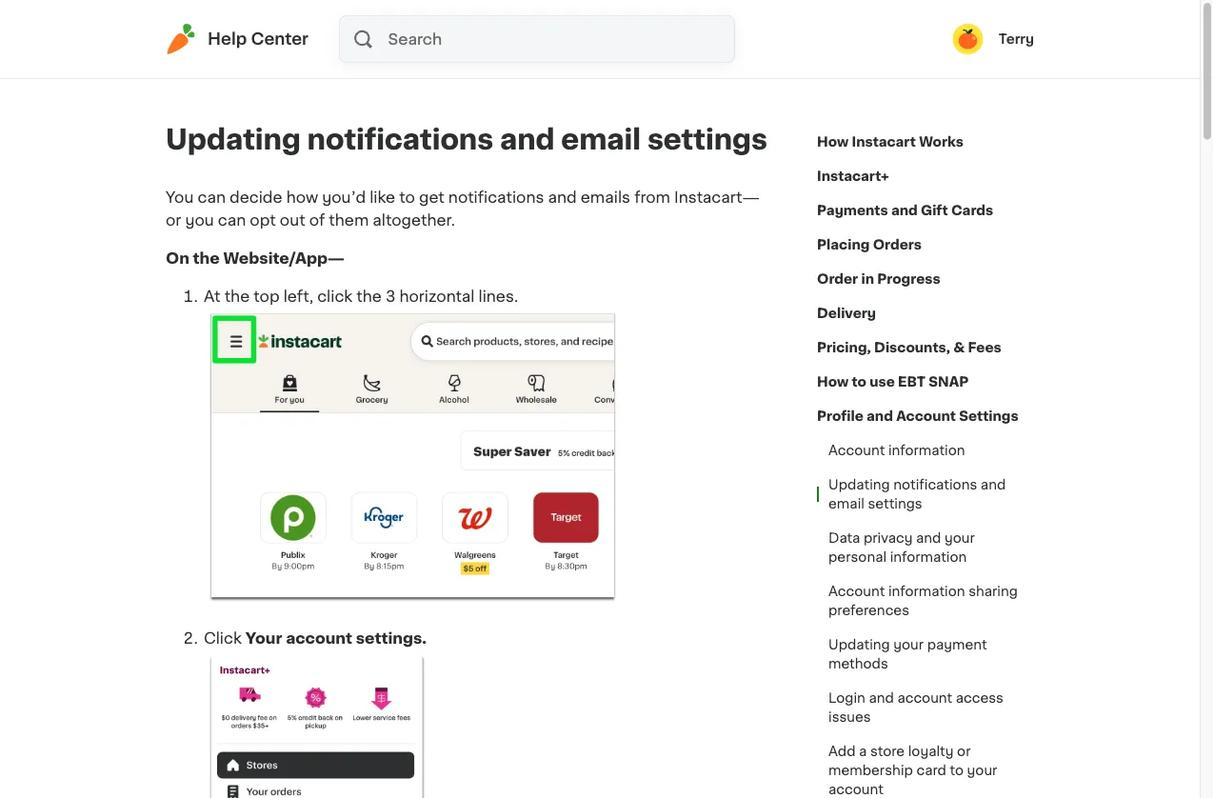 Task type: describe. For each thing, give the bounding box(es) containing it.
1 vertical spatial can
[[218, 213, 246, 228]]

account for and
[[898, 692, 953, 705]]

or inside add a store loyalty or membership card to your account
[[958, 745, 971, 759]]

instacart—
[[675, 190, 760, 205]]

add a store loyalty or membership card to your account
[[829, 745, 998, 797]]

how
[[286, 190, 318, 205]]

preferences
[[829, 604, 910, 617]]

snap
[[929, 375, 969, 389]]

emails
[[581, 190, 631, 205]]

how to use ebt snap link
[[818, 365, 969, 399]]

order in progress
[[818, 273, 941, 286]]

account information link
[[818, 434, 977, 468]]

privacy
[[864, 532, 913, 545]]

placing orders link
[[818, 228, 922, 262]]

loyalty
[[909, 745, 954, 759]]

settings inside updating notifications and email settings
[[869, 497, 923, 511]]

login and account access issues link
[[818, 681, 1035, 735]]

payment
[[928, 638, 988, 652]]

3
[[386, 289, 396, 304]]

profile and account settings
[[818, 410, 1019, 423]]

issues
[[829, 711, 872, 724]]

a
[[860, 745, 868, 759]]

at
[[204, 289, 221, 304]]

account for account information sharing preferences
[[829, 585, 886, 598]]

1 horizontal spatial to
[[852, 375, 867, 389]]

of
[[309, 213, 325, 228]]

data
[[829, 532, 861, 545]]

login and account access issues
[[829, 692, 1004, 724]]

the for on
[[193, 251, 220, 266]]

you can decide how you'd like to get notifications and emails from instacart— or you can opt out of them altogether.
[[166, 190, 760, 228]]

how to use ebt snap
[[818, 375, 969, 389]]

on
[[166, 251, 190, 266]]

how for how to use ebt snap
[[818, 375, 849, 389]]

instacart
[[852, 135, 917, 149]]

horizontal
[[400, 289, 475, 304]]

profile
[[818, 410, 864, 423]]

data privacy and your personal information link
[[818, 521, 1035, 575]]

and inside the you can decide how you'd like to get notifications and emails from instacart— or you can opt out of them altogether.
[[548, 190, 577, 205]]

and up the you can decide how you'd like to get notifications and emails from instacart— or you can opt out of them altogether.
[[500, 126, 555, 153]]

0 horizontal spatial email
[[562, 126, 641, 153]]

updating for the updating notifications and email settings link on the bottom of page
[[829, 478, 891, 492]]

how instacart works
[[818, 135, 964, 149]]

center
[[251, 31, 309, 47]]

add
[[829, 745, 856, 759]]

pricing, discounts, & fees link
[[818, 331, 1002, 365]]

pricing, discounts, & fees
[[818, 341, 1002, 354]]

methods
[[829, 658, 889, 671]]

at the top left, click the 3 horizontal lines.
[[204, 289, 518, 304]]

sharing
[[969, 585, 1019, 598]]

help center link
[[166, 24, 309, 54]]

you'd
[[322, 190, 366, 205]]

account information sharing preferences
[[829, 585, 1019, 617]]

ebt
[[899, 375, 926, 389]]

your inside updating your payment methods
[[894, 638, 924, 652]]

instacart+ link
[[818, 159, 890, 193]]

and inside 'login and account access issues'
[[870, 692, 895, 705]]

click
[[204, 631, 242, 647]]

delivery link
[[818, 296, 877, 331]]

website/app—
[[223, 251, 345, 266]]

&
[[954, 341, 966, 354]]

like
[[370, 190, 396, 205]]

email inside the updating notifications and email settings link
[[829, 497, 865, 511]]

lines.
[[479, 289, 518, 304]]

left,
[[284, 289, 314, 304]]

click
[[317, 289, 353, 304]]

notifications inside the you can decide how you'd like to get notifications and emails from instacart— or you can opt out of them altogether.
[[449, 190, 545, 205]]

0 vertical spatial notifications
[[307, 126, 494, 153]]

0 vertical spatial updating notifications and email settings
[[166, 126, 768, 153]]

the for at
[[225, 289, 250, 304]]

updating your payment methods link
[[818, 628, 1035, 681]]

data privacy and your personal information
[[829, 532, 976, 564]]

get
[[419, 190, 445, 205]]

discounts,
[[875, 341, 951, 354]]

them
[[329, 213, 369, 228]]

fees
[[969, 341, 1002, 354]]

click your account settings.
[[204, 631, 427, 647]]

pricing,
[[818, 341, 872, 354]]

your
[[246, 631, 282, 647]]

orders
[[874, 238, 922, 252]]

profile and account settings link
[[818, 399, 1019, 434]]

account for account information
[[829, 444, 886, 457]]

you
[[185, 213, 214, 228]]

and down settings
[[981, 478, 1007, 492]]

account information sharing preferences link
[[818, 575, 1035, 628]]

2 horizontal spatial the
[[357, 289, 382, 304]]

settings
[[960, 410, 1019, 423]]

account information
[[829, 444, 966, 457]]

updating notifications and email settings link
[[818, 468, 1035, 521]]

settings.
[[356, 631, 427, 647]]

0 vertical spatial updating
[[166, 126, 301, 153]]

out
[[280, 213, 306, 228]]

updating your payment methods
[[829, 638, 988, 671]]



Task type: vqa. For each thing, say whether or not it's contained in the screenshot.
the issues
yes



Task type: locate. For each thing, give the bounding box(es) containing it.
delivery
[[818, 307, 877, 320]]

and right login
[[870, 692, 895, 705]]

2 horizontal spatial to
[[950, 764, 964, 778]]

information down 'profile and account settings' "link"
[[889, 444, 966, 457]]

account inside add a store loyalty or membership card to your account
[[829, 783, 884, 797]]

account inside account information sharing preferences
[[829, 585, 886, 598]]

information inside 'link'
[[889, 444, 966, 457]]

account down updating your payment methods link
[[898, 692, 953, 705]]

the right at
[[225, 289, 250, 304]]

notifications
[[307, 126, 494, 153], [449, 190, 545, 205], [894, 478, 978, 492]]

account inside 'login and account access issues'
[[898, 692, 953, 705]]

to
[[399, 190, 415, 205], [852, 375, 867, 389], [950, 764, 964, 778]]

your right the card on the bottom right of the page
[[968, 764, 998, 778]]

and left the gift
[[892, 204, 918, 217]]

to right the card on the bottom right of the page
[[950, 764, 964, 778]]

1 vertical spatial updating
[[829, 478, 891, 492]]

notifications up like
[[307, 126, 494, 153]]

or inside the you can decide how you'd like to get notifications and emails from instacart— or you can opt out of them altogether.
[[166, 213, 181, 228]]

1 horizontal spatial email
[[829, 497, 865, 511]]

can
[[198, 190, 226, 205], [218, 213, 246, 228]]

the
[[193, 251, 220, 266], [225, 289, 250, 304], [357, 289, 382, 304]]

and left the emails
[[548, 190, 577, 205]]

in
[[862, 273, 875, 286]]

order
[[818, 273, 859, 286]]

how instacart works link
[[818, 125, 964, 159]]

1 vertical spatial your
[[894, 638, 924, 652]]

2 horizontal spatial account
[[898, 692, 953, 705]]

notifications right get
[[449, 190, 545, 205]]

information up the account information sharing preferences link
[[891, 551, 967, 564]]

information for account information
[[889, 444, 966, 457]]

notifications inside the updating notifications and email settings link
[[894, 478, 978, 492]]

your down the updating notifications and email settings link on the bottom of page
[[945, 532, 976, 545]]

and down use
[[867, 410, 894, 423]]

updating notifications and email settings down account information 'link'
[[829, 478, 1007, 511]]

1 how from the top
[[818, 135, 849, 149]]

0 horizontal spatial to
[[399, 190, 415, 205]]

account inside 'profile and account settings' "link"
[[897, 410, 957, 423]]

decide
[[230, 190, 283, 205]]

settings up privacy
[[869, 497, 923, 511]]

information inside account information sharing preferences
[[889, 585, 966, 598]]

or down the you
[[166, 213, 181, 228]]

to up altogether.
[[399, 190, 415, 205]]

0 vertical spatial settings
[[648, 126, 768, 153]]

2 vertical spatial notifications
[[894, 478, 978, 492]]

2 vertical spatial account
[[829, 585, 886, 598]]

2 vertical spatial information
[[889, 585, 966, 598]]

1 vertical spatial notifications
[[449, 190, 545, 205]]

0 vertical spatial account
[[897, 410, 957, 423]]

account
[[286, 631, 353, 647], [898, 692, 953, 705], [829, 783, 884, 797]]

0 horizontal spatial updating notifications and email settings
[[166, 126, 768, 153]]

1 vertical spatial account
[[898, 692, 953, 705]]

progress
[[878, 273, 941, 286]]

how for how instacart works
[[818, 135, 849, 149]]

card
[[917, 764, 947, 778]]

2 vertical spatial your
[[968, 764, 998, 778]]

updating inside updating your payment methods
[[829, 638, 891, 652]]

order in progress link
[[818, 262, 941, 296]]

updating for updating your payment methods link
[[829, 638, 891, 652]]

email
[[562, 126, 641, 153], [829, 497, 865, 511]]

how
[[818, 135, 849, 149], [818, 375, 849, 389]]

information for account information sharing preferences
[[889, 585, 966, 598]]

payments and gift cards link
[[818, 193, 994, 228]]

login
[[829, 692, 866, 705]]

gift
[[921, 204, 949, 217]]

placing
[[818, 238, 870, 252]]

opt
[[250, 213, 276, 228]]

help center
[[208, 31, 309, 47]]

payments
[[818, 204, 889, 217]]

updating
[[166, 126, 301, 153], [829, 478, 891, 492], [829, 638, 891, 652]]

0 horizontal spatial or
[[166, 213, 181, 228]]

and inside data privacy and your personal information
[[917, 532, 942, 545]]

0 vertical spatial how
[[818, 135, 849, 149]]

0 vertical spatial account
[[286, 631, 353, 647]]

email up the emails
[[562, 126, 641, 153]]

settings
[[648, 126, 768, 153], [869, 497, 923, 511]]

1 vertical spatial updating notifications and email settings
[[829, 478, 1007, 511]]

access
[[957, 692, 1004, 705]]

1 vertical spatial information
[[891, 551, 967, 564]]

and right privacy
[[917, 532, 942, 545]]

0 horizontal spatial account
[[286, 631, 353, 647]]

notifications down account information
[[894, 478, 978, 492]]

help
[[208, 31, 247, 47]]

from
[[635, 190, 671, 205]]

account down ebt
[[897, 410, 957, 423]]

account
[[897, 410, 957, 423], [829, 444, 886, 457], [829, 585, 886, 598]]

1 vertical spatial or
[[958, 745, 971, 759]]

0 horizontal spatial settings
[[648, 126, 768, 153]]

top
[[254, 289, 280, 304]]

1 vertical spatial account
[[829, 444, 886, 457]]

the left 3
[[357, 289, 382, 304]]

cards
[[952, 204, 994, 217]]

2 vertical spatial updating
[[829, 638, 891, 652]]

1 vertical spatial to
[[852, 375, 867, 389]]

works
[[920, 135, 964, 149]]

altogether.
[[373, 213, 455, 228]]

on the website/app—
[[166, 251, 345, 266]]

0 vertical spatial can
[[198, 190, 226, 205]]

account down membership
[[829, 783, 884, 797]]

can left opt
[[218, 213, 246, 228]]

your inside data privacy and your personal information
[[945, 532, 976, 545]]

how up the "instacart+"
[[818, 135, 849, 149]]

updating up decide
[[166, 126, 301, 153]]

updating inside the updating notifications and email settings link
[[829, 478, 891, 492]]

personal
[[829, 551, 887, 564]]

and inside "link"
[[867, 410, 894, 423]]

how up the profile
[[818, 375, 849, 389]]

0 vertical spatial to
[[399, 190, 415, 205]]

terry
[[999, 32, 1035, 46]]

1 vertical spatial email
[[829, 497, 865, 511]]

the right the on in the left of the page
[[193, 251, 220, 266]]

0 vertical spatial email
[[562, 126, 641, 153]]

store
[[871, 745, 905, 759]]

0 horizontal spatial the
[[193, 251, 220, 266]]

account up preferences
[[829, 585, 886, 598]]

updating down account information
[[829, 478, 891, 492]]

to inside add a store loyalty or membership card to your account
[[950, 764, 964, 778]]

2 vertical spatial to
[[950, 764, 964, 778]]

updating up methods
[[829, 638, 891, 652]]

1 vertical spatial how
[[818, 375, 849, 389]]

information down data privacy and your personal information link
[[889, 585, 966, 598]]

0 vertical spatial information
[[889, 444, 966, 457]]

1 horizontal spatial account
[[829, 783, 884, 797]]

1 vertical spatial settings
[[869, 497, 923, 511]]

membership
[[829, 764, 914, 778]]

1 horizontal spatial the
[[225, 289, 250, 304]]

email up data
[[829, 497, 865, 511]]

you
[[166, 190, 194, 205]]

instacart+
[[818, 170, 890, 183]]

information inside data privacy and your personal information
[[891, 551, 967, 564]]

placing orders
[[818, 238, 922, 252]]

1 horizontal spatial settings
[[869, 497, 923, 511]]

and
[[500, 126, 555, 153], [548, 190, 577, 205], [892, 204, 918, 217], [867, 410, 894, 423], [981, 478, 1007, 492], [917, 532, 942, 545], [870, 692, 895, 705]]

add a store loyalty or membership card to your account link
[[818, 735, 1035, 799]]

account inside account information 'link'
[[829, 444, 886, 457]]

instacart image
[[166, 24, 196, 54]]

to left use
[[852, 375, 867, 389]]

use
[[870, 375, 896, 389]]

1 horizontal spatial or
[[958, 745, 971, 759]]

0 vertical spatial or
[[166, 213, 181, 228]]

terry link
[[954, 24, 1035, 54]]

your inside add a store loyalty or membership card to your account
[[968, 764, 998, 778]]

your
[[945, 532, 976, 545], [894, 638, 924, 652], [968, 764, 998, 778]]

account right your
[[286, 631, 353, 647]]

your down account information sharing preferences
[[894, 638, 924, 652]]

payments and gift cards
[[818, 204, 994, 217]]

1 horizontal spatial updating notifications and email settings
[[829, 478, 1007, 511]]

user avatar image
[[954, 24, 984, 54]]

settings up the instacart—
[[648, 126, 768, 153]]

2 how from the top
[[818, 375, 849, 389]]

to inside the you can decide how you'd like to get notifications and emails from instacart— or you can opt out of them altogether.
[[399, 190, 415, 205]]

or right the loyalty
[[958, 745, 971, 759]]

account down the profile
[[829, 444, 886, 457]]

Search search field
[[386, 16, 735, 62]]

2 vertical spatial account
[[829, 783, 884, 797]]

account for your
[[286, 631, 353, 647]]

updating notifications and email settings up get
[[166, 126, 768, 153]]

can up you
[[198, 190, 226, 205]]

0 vertical spatial your
[[945, 532, 976, 545]]



